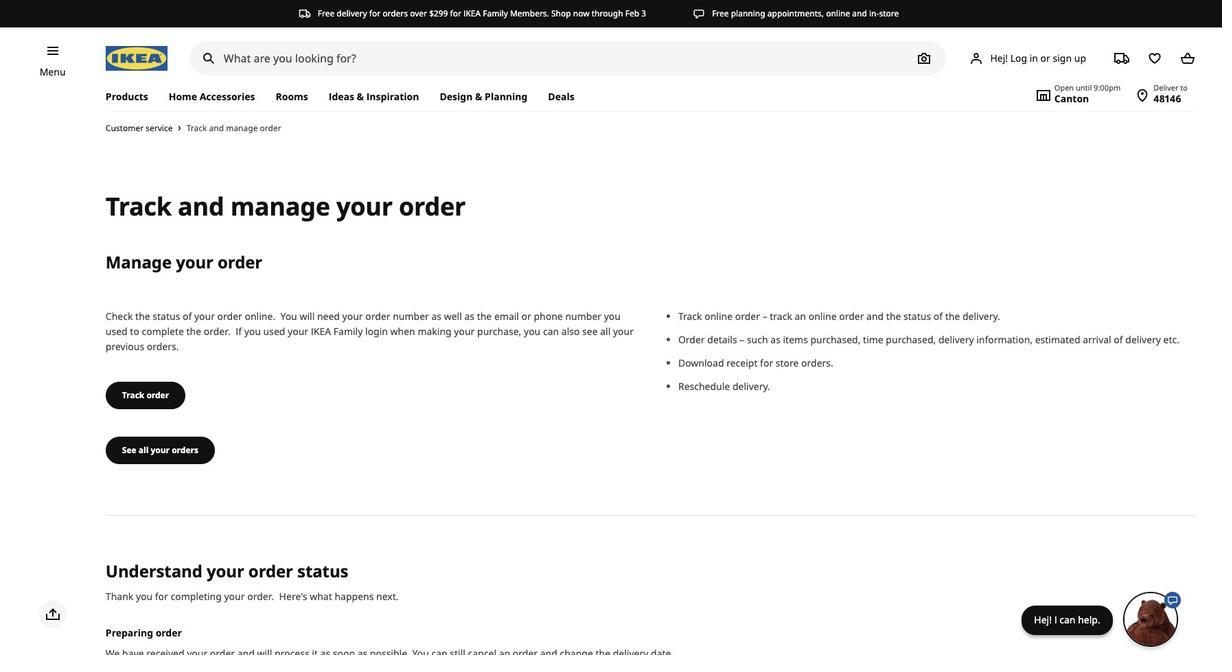 Task type: describe. For each thing, give the bounding box(es) containing it.
1 horizontal spatial orders.
[[802, 356, 834, 369]]

items
[[783, 333, 808, 346]]

online right "an"
[[809, 310, 837, 323]]

sign
[[1053, 51, 1072, 64]]

orders for your
[[172, 444, 198, 456]]

2 horizontal spatial status
[[904, 310, 931, 323]]

see all your orders button
[[106, 437, 215, 464]]

see all your orders
[[122, 444, 198, 456]]

delivery inside free delivery for orders over $299 for ikea family members. shop now through feb 3 link
[[337, 8, 367, 19]]

deliver
[[1154, 82, 1179, 93]]

up
[[1075, 51, 1087, 64]]

menu button
[[40, 65, 66, 80]]

hej! i can help.
[[1035, 613, 1101, 626]]

home accessories
[[169, 90, 255, 103]]

you right phone
[[604, 310, 621, 323]]

purchase,
[[477, 325, 522, 338]]

download
[[679, 356, 724, 369]]

making
[[418, 325, 452, 338]]

order details – such as items purchased, time purchased, delivery information, estimated arrival of delivery etc.
[[679, 333, 1180, 346]]

see
[[583, 325, 598, 338]]

2 horizontal spatial as
[[771, 333, 781, 346]]

for for thank you for completing your order.  here's what happens next.
[[155, 590, 168, 603]]

products
[[106, 90, 148, 103]]

through
[[592, 8, 623, 19]]

hej! log in or sign up link
[[952, 45, 1103, 72]]

and left in-
[[853, 8, 867, 19]]

status inside check the status of your order online.  you will need your order number as well as the email or phone number you used to complete the order.  if you used your ikea family login when making your purchase, you can also see all your previous orders.
[[153, 310, 180, 323]]

phone
[[534, 310, 563, 323]]

& for design
[[475, 90, 483, 103]]

0 vertical spatial –
[[763, 310, 768, 323]]

& for ideas
[[357, 90, 364, 103]]

free planning appointments, online and in-store link
[[693, 8, 899, 20]]

complete
[[142, 325, 184, 338]]

can inside check the status of your order online.  you will need your order number as well as the email or phone number you used to complete the order.  if you used your ikea family login when making your purchase, you can also see all your previous orders.
[[543, 325, 559, 338]]

0 horizontal spatial store
[[776, 356, 799, 369]]

order. inside check the status of your order online.  you will need your order number as well as the email or phone number you used to complete the order.  if you used your ikea family login when making your purchase, you can also see all your previous orders.
[[204, 325, 231, 338]]

all inside "button"
[[139, 444, 149, 456]]

order inside button
[[147, 389, 169, 401]]

and up time
[[867, 310, 884, 323]]

products link
[[106, 82, 158, 111]]

ideas & inspiration
[[329, 90, 419, 103]]

help.
[[1078, 613, 1101, 626]]

track and manage order
[[187, 122, 281, 134]]

2 number from the left
[[566, 310, 602, 323]]

track for track and manage order
[[187, 122, 207, 134]]

manage for order
[[226, 122, 258, 134]]

next.
[[376, 590, 399, 603]]

download receipt for store orders.
[[679, 356, 834, 369]]

well
[[444, 310, 462, 323]]

home accessories link
[[158, 82, 265, 111]]

1 horizontal spatial delivery
[[939, 333, 974, 346]]

open until 9:00pm canton
[[1055, 82, 1121, 105]]

canton
[[1055, 92, 1090, 105]]

all inside check the status of your order online.  you will need your order number as well as the email or phone number you used to complete the order.  if you used your ikea family login when making your purchase, you can also see all your previous orders.
[[600, 325, 611, 338]]

until
[[1076, 82, 1092, 93]]

you down phone
[[524, 325, 541, 338]]

appointments,
[[768, 8, 824, 19]]

2 used from the left
[[263, 325, 285, 338]]

track online order – track an online order and the status of the delivery.
[[679, 310, 1001, 323]]

information,
[[977, 333, 1033, 346]]

order
[[679, 333, 705, 346]]

you down online.
[[244, 325, 261, 338]]

etc.
[[1164, 333, 1180, 346]]

design & planning
[[440, 90, 528, 103]]

track for track order
[[122, 389, 144, 401]]

reschedule delivery.
[[679, 380, 771, 393]]

0 horizontal spatial as
[[432, 310, 442, 323]]

deals
[[548, 90, 575, 103]]

0 vertical spatial family
[[483, 8, 508, 19]]

1 vertical spatial delivery.
[[733, 380, 771, 393]]

will
[[300, 310, 315, 323]]

inspiration
[[367, 90, 419, 103]]

1 vertical spatial –
[[740, 333, 745, 346]]

ideas & inspiration link
[[319, 82, 430, 111]]

1 horizontal spatial of
[[934, 310, 943, 323]]

also
[[562, 325, 580, 338]]

customer
[[106, 122, 144, 134]]

ikea logotype, go to start page image
[[106, 46, 167, 71]]

preparing order
[[106, 627, 182, 640]]

free for free planning appointments, online and in-store
[[712, 8, 729, 19]]

thank
[[106, 590, 133, 603]]

rooms link
[[265, 82, 319, 111]]

design
[[440, 90, 473, 103]]

reschedule
[[679, 380, 730, 393]]

or inside check the status of your order online.  you will need your order number as well as the email or phone number you used to complete the order.  if you used your ikea family login when making your purchase, you can also see all your previous orders.
[[522, 310, 532, 323]]

online left in-
[[826, 8, 851, 19]]

free delivery for orders over $299 for ikea family members. shop now through feb 3
[[318, 8, 646, 19]]

what
[[310, 590, 332, 603]]

deals link
[[538, 82, 585, 111]]

completing
[[171, 590, 222, 603]]

track
[[770, 310, 793, 323]]

understand
[[106, 560, 203, 582]]

login
[[365, 325, 388, 338]]

track order button
[[106, 382, 186, 409]]

48146
[[1154, 92, 1182, 105]]

track for track online order – track an online order and the status of the delivery.
[[679, 310, 702, 323]]

1 horizontal spatial delivery.
[[963, 310, 1001, 323]]

2 horizontal spatial of
[[1114, 333, 1123, 346]]

planning
[[731, 8, 766, 19]]



Task type: vqa. For each thing, say whether or not it's contained in the screenshot.
HOME ACCESSORIES
yes



Task type: locate. For each thing, give the bounding box(es) containing it.
previous
[[106, 340, 144, 353]]

2 & from the left
[[475, 90, 483, 103]]

0 vertical spatial order.
[[204, 325, 231, 338]]

1 horizontal spatial status
[[297, 560, 349, 582]]

purchased, down track online order – track an online order and the status of the delivery.
[[811, 333, 861, 346]]

3
[[642, 8, 646, 19]]

store
[[879, 8, 899, 19], [776, 356, 799, 369]]

of up order details – such as items purchased, time purchased, delivery information, estimated arrival of delivery etc.
[[934, 310, 943, 323]]

can down phone
[[543, 325, 559, 338]]

to inside check the status of your order online.  you will need your order number as well as the email or phone number you used to complete the order.  if you used your ikea family login when making your purchase, you can also see all your previous orders.
[[130, 325, 139, 338]]

and
[[853, 8, 867, 19], [209, 122, 224, 134], [178, 190, 224, 223], [867, 310, 884, 323]]

as
[[432, 310, 442, 323], [465, 310, 475, 323], [771, 333, 781, 346]]

for down "understand"
[[155, 590, 168, 603]]

track down previous
[[122, 389, 144, 401]]

members.
[[510, 8, 549, 19]]

0 horizontal spatial order.
[[204, 325, 231, 338]]

0 horizontal spatial number
[[393, 310, 429, 323]]

1 horizontal spatial used
[[263, 325, 285, 338]]

estimated
[[1036, 333, 1081, 346]]

such
[[747, 333, 768, 346]]

& right design
[[475, 90, 483, 103]]

track for track and manage your order
[[106, 190, 172, 223]]

0 horizontal spatial hej!
[[991, 51, 1008, 64]]

used down check
[[106, 325, 128, 338]]

customer service link
[[106, 122, 173, 134]]

ikea
[[464, 8, 481, 19], [311, 325, 331, 338]]

hej! for hej! log in or sign up
[[991, 51, 1008, 64]]

service
[[146, 122, 173, 134]]

status up complete
[[153, 310, 180, 323]]

details
[[708, 333, 737, 346]]

1 horizontal spatial ikea
[[464, 8, 481, 19]]

0 horizontal spatial to
[[130, 325, 139, 338]]

feb
[[626, 8, 640, 19]]

0 vertical spatial delivery.
[[963, 310, 1001, 323]]

accessories
[[200, 90, 255, 103]]

family left members.
[[483, 8, 508, 19]]

orders for for
[[383, 8, 408, 19]]

1 horizontal spatial store
[[879, 8, 899, 19]]

2 horizontal spatial delivery
[[1126, 333, 1161, 346]]

understand your order status
[[106, 560, 349, 582]]

1 vertical spatial family
[[334, 325, 363, 338]]

0 vertical spatial all
[[600, 325, 611, 338]]

status up what
[[297, 560, 349, 582]]

manage for your
[[231, 190, 330, 223]]

thank you for completing your order.  here's what happens next.
[[106, 590, 399, 603]]

can inside button
[[1060, 613, 1076, 626]]

email
[[494, 310, 519, 323]]

0 horizontal spatial ikea
[[311, 325, 331, 338]]

$299
[[429, 8, 448, 19]]

None search field
[[189, 41, 947, 76]]

menu
[[40, 65, 66, 78]]

1 horizontal spatial family
[[483, 8, 508, 19]]

and down home accessories "link"
[[209, 122, 224, 134]]

for right $299
[[450, 8, 461, 19]]

2 purchased, from the left
[[886, 333, 936, 346]]

orders
[[383, 8, 408, 19], [172, 444, 198, 456]]

preparing
[[106, 627, 153, 640]]

over
[[410, 8, 427, 19]]

orders. down complete
[[147, 340, 179, 353]]

1 horizontal spatial to
[[1181, 82, 1188, 93]]

family inside check the status of your order online.  you will need your order number as well as the email or phone number you used to complete the order.  if you used your ikea family login when making your purchase, you can also see all your previous orders.
[[334, 325, 363, 338]]

1 vertical spatial order.
[[247, 590, 274, 603]]

status up order details – such as items purchased, time purchased, delivery information, estimated arrival of delivery etc.
[[904, 310, 931, 323]]

of
[[183, 310, 192, 323], [934, 310, 943, 323], [1114, 333, 1123, 346]]

0 horizontal spatial orders
[[172, 444, 198, 456]]

0 vertical spatial can
[[543, 325, 559, 338]]

0 horizontal spatial of
[[183, 310, 192, 323]]

hej! for hej! i can help.
[[1035, 613, 1052, 626]]

& right ideas
[[357, 90, 364, 103]]

orders right see
[[172, 444, 198, 456]]

1 vertical spatial orders
[[172, 444, 198, 456]]

all right see
[[139, 444, 149, 456]]

to inside deliver to 48146
[[1181, 82, 1188, 93]]

0 horizontal spatial free
[[318, 8, 335, 19]]

1 purchased, from the left
[[811, 333, 861, 346]]

online up details
[[705, 310, 733, 323]]

for left over
[[369, 8, 381, 19]]

delivery
[[337, 8, 367, 19], [939, 333, 974, 346], [1126, 333, 1161, 346]]

or right in
[[1041, 51, 1051, 64]]

delivery left etc.
[[1126, 333, 1161, 346]]

1 vertical spatial can
[[1060, 613, 1076, 626]]

1 horizontal spatial number
[[566, 310, 602, 323]]

1 number from the left
[[393, 310, 429, 323]]

shop
[[552, 8, 571, 19]]

orders inside free delivery for orders over $299 for ikea family members. shop now through feb 3 link
[[383, 8, 408, 19]]

ikea down need
[[311, 325, 331, 338]]

0 vertical spatial orders.
[[147, 340, 179, 353]]

1 horizontal spatial all
[[600, 325, 611, 338]]

1 horizontal spatial can
[[1060, 613, 1076, 626]]

0 vertical spatial manage
[[226, 122, 258, 134]]

to right deliver
[[1181, 82, 1188, 93]]

the
[[135, 310, 150, 323], [477, 310, 492, 323], [887, 310, 901, 323], [946, 310, 960, 323], [186, 325, 201, 338]]

time
[[863, 333, 884, 346]]

as right such at the right bottom of the page
[[771, 333, 781, 346]]

0 horizontal spatial family
[[334, 325, 363, 338]]

track up manage
[[106, 190, 172, 223]]

you right 'thank'
[[136, 590, 153, 603]]

– left such at the right bottom of the page
[[740, 333, 745, 346]]

track down home
[[187, 122, 207, 134]]

when
[[391, 325, 415, 338]]

or right the email in the left of the page
[[522, 310, 532, 323]]

1 horizontal spatial orders
[[383, 8, 408, 19]]

deliver to 48146
[[1154, 82, 1188, 105]]

receipt
[[727, 356, 758, 369]]

status
[[153, 310, 180, 323], [904, 310, 931, 323], [297, 560, 349, 582]]

design & planning link
[[430, 82, 538, 111]]

2 free from the left
[[712, 8, 729, 19]]

customer service
[[106, 122, 173, 134]]

delivery. up information,
[[963, 310, 1001, 323]]

order.
[[204, 325, 231, 338], [247, 590, 274, 603]]

track and manage your order
[[106, 190, 466, 223]]

0 horizontal spatial all
[[139, 444, 149, 456]]

0 horizontal spatial status
[[153, 310, 180, 323]]

1 vertical spatial store
[[776, 356, 799, 369]]

can right i
[[1060, 613, 1076, 626]]

1 vertical spatial or
[[522, 310, 532, 323]]

1 free from the left
[[318, 8, 335, 19]]

check
[[106, 310, 133, 323]]

for right receipt
[[760, 356, 774, 369]]

number up see on the left of page
[[566, 310, 602, 323]]

online.
[[245, 310, 276, 323]]

1 & from the left
[[357, 90, 364, 103]]

0 horizontal spatial orders.
[[147, 340, 179, 353]]

to up previous
[[130, 325, 139, 338]]

0 horizontal spatial –
[[740, 333, 745, 346]]

check the status of your order online.  you will need your order number as well as the email or phone number you used to complete the order.  if you used your ikea family login when making your purchase, you can also see all your previous orders.
[[106, 310, 634, 353]]

planning
[[485, 90, 528, 103]]

free delivery for orders over $299 for ikea family members. shop now through feb 3 link
[[299, 8, 646, 20]]

for for download receipt for store orders.
[[760, 356, 774, 369]]

0 horizontal spatial delivery.
[[733, 380, 771, 393]]

0 horizontal spatial used
[[106, 325, 128, 338]]

i
[[1055, 613, 1058, 626]]

– left track
[[763, 310, 768, 323]]

free planning appointments, online and in-store
[[712, 8, 899, 19]]

free for free delivery for orders over $299 for ikea family members. shop now through feb 3
[[318, 8, 335, 19]]

hej! log in or sign up
[[991, 51, 1087, 64]]

for for free delivery for orders over $299 for ikea family members. shop now through feb 3
[[369, 8, 381, 19]]

an
[[795, 310, 806, 323]]

track up order
[[679, 310, 702, 323]]

all right see on the left of page
[[600, 325, 611, 338]]

rooms
[[276, 90, 308, 103]]

0 vertical spatial to
[[1181, 82, 1188, 93]]

need
[[317, 310, 340, 323]]

to
[[1181, 82, 1188, 93], [130, 325, 139, 338]]

1 vertical spatial all
[[139, 444, 149, 456]]

manage
[[106, 251, 172, 273]]

&
[[357, 90, 364, 103], [475, 90, 483, 103]]

1 vertical spatial to
[[130, 325, 139, 338]]

hej!
[[991, 51, 1008, 64], [1035, 613, 1052, 626]]

as up making
[[432, 310, 442, 323]]

1 horizontal spatial hej!
[[1035, 613, 1052, 626]]

see
[[122, 444, 136, 456]]

purchased, right time
[[886, 333, 936, 346]]

delivery. down download receipt for store orders.
[[733, 380, 771, 393]]

0 horizontal spatial or
[[522, 310, 532, 323]]

0 vertical spatial orders
[[383, 8, 408, 19]]

Search by product text field
[[189, 41, 947, 76]]

1 horizontal spatial or
[[1041, 51, 1051, 64]]

as right 'well' at the left top of page
[[465, 310, 475, 323]]

hej! inside button
[[1035, 613, 1052, 626]]

family
[[483, 8, 508, 19], [334, 325, 363, 338]]

0 vertical spatial ikea
[[464, 8, 481, 19]]

orders. inside check the status of your order online.  you will need your order number as well as the email or phone number you used to complete the order.  if you used your ikea family login when making your purchase, you can also see all your previous orders.
[[147, 340, 179, 353]]

hej! left log
[[991, 51, 1008, 64]]

1 vertical spatial hej!
[[1035, 613, 1052, 626]]

0 horizontal spatial purchased,
[[811, 333, 861, 346]]

family down need
[[334, 325, 363, 338]]

manage your order
[[106, 251, 262, 273]]

1 horizontal spatial purchased,
[[886, 333, 936, 346]]

and up 'manage your order'
[[178, 190, 224, 223]]

of up complete
[[183, 310, 192, 323]]

0 horizontal spatial can
[[543, 325, 559, 338]]

your inside see all your orders "button"
[[151, 444, 170, 456]]

used down online.
[[263, 325, 285, 338]]

0 vertical spatial store
[[879, 8, 899, 19]]

1 used from the left
[[106, 325, 128, 338]]

1 horizontal spatial order.
[[247, 590, 274, 603]]

purchased,
[[811, 333, 861, 346], [886, 333, 936, 346]]

1 vertical spatial ikea
[[311, 325, 331, 338]]

of inside check the status of your order online.  you will need your order number as well as the email or phone number you used to complete the order.  if you used your ikea family login when making your purchase, you can also see all your previous orders.
[[183, 310, 192, 323]]

orders left over
[[383, 8, 408, 19]]

0 horizontal spatial delivery
[[337, 8, 367, 19]]

open
[[1055, 82, 1074, 93]]

arrival
[[1083, 333, 1112, 346]]

home
[[169, 90, 197, 103]]

order. right complete
[[204, 325, 231, 338]]

1 horizontal spatial as
[[465, 310, 475, 323]]

used
[[106, 325, 128, 338], [263, 325, 285, 338]]

ikea right $299
[[464, 8, 481, 19]]

in
[[1030, 51, 1039, 64]]

now
[[573, 8, 590, 19]]

track inside button
[[122, 389, 144, 401]]

number up when
[[393, 310, 429, 323]]

hej! left i
[[1035, 613, 1052, 626]]

1 vertical spatial orders.
[[802, 356, 834, 369]]

happens
[[335, 590, 374, 603]]

1 horizontal spatial free
[[712, 8, 729, 19]]

orders inside see all your orders "button"
[[172, 444, 198, 456]]

1 vertical spatial manage
[[231, 190, 330, 223]]

1 horizontal spatial –
[[763, 310, 768, 323]]

of right arrival
[[1114, 333, 1123, 346]]

orders. down items
[[802, 356, 834, 369]]

delivery left over
[[337, 8, 367, 19]]

0 horizontal spatial &
[[357, 90, 364, 103]]

can
[[543, 325, 559, 338], [1060, 613, 1076, 626]]

order. down understand your order status
[[247, 590, 274, 603]]

delivery left information,
[[939, 333, 974, 346]]

0 vertical spatial hej!
[[991, 51, 1008, 64]]

hej! i can help. button
[[1022, 592, 1181, 647]]

1 horizontal spatial &
[[475, 90, 483, 103]]

log
[[1011, 51, 1028, 64]]

track order
[[122, 389, 169, 401]]

ikea inside check the status of your order online.  you will need your order number as well as the email or phone number you used to complete the order.  if you used your ikea family login when making your purchase, you can also see all your previous orders.
[[311, 325, 331, 338]]

9:00pm
[[1094, 82, 1121, 93]]

0 vertical spatial or
[[1041, 51, 1051, 64]]



